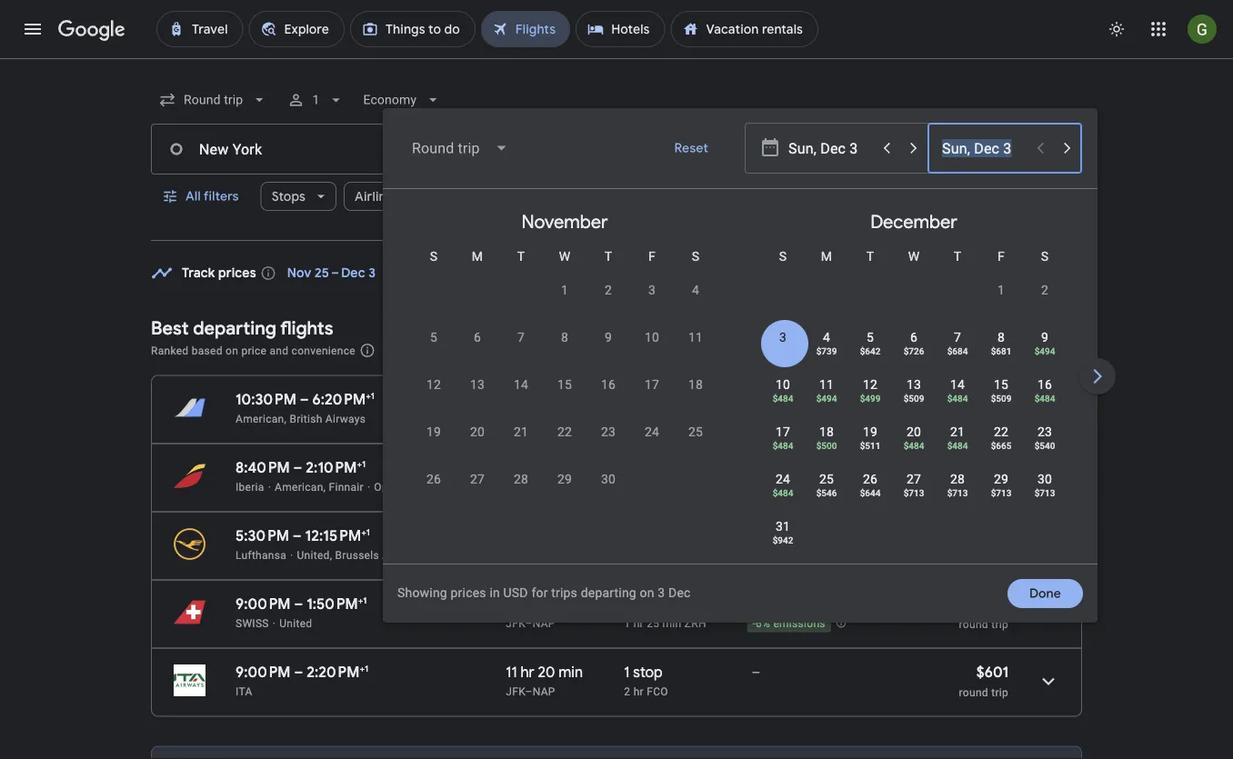 Task type: describe. For each thing, give the bounding box(es) containing it.
mon, dec 11 element
[[819, 376, 834, 394]]

hr inside 1 stop 2 hr fco
[[633, 685, 644, 698]]

11 for 11
[[819, 377, 834, 392]]

row containing 3
[[761, 320, 1067, 372]]

, 500 us dollars element
[[816, 440, 837, 451]]

thu, nov 9 element
[[605, 328, 612, 346]]

1 inside november row group
[[561, 282, 568, 297]]

6 $726
[[904, 330, 924, 356]]

min inside 1 stop 1 hr 25 min zrh
[[662, 617, 682, 630]]

2  image from the left
[[367, 481, 370, 493]]

2 fees from the left
[[763, 344, 785, 357]]

2:20 pm
[[307, 663, 360, 682]]

– inside 13 hr 50 min –
[[525, 412, 533, 425]]

may
[[788, 344, 809, 357]]

, 713 us dollars element for 29
[[991, 487, 1012, 498]]

trip for $507
[[991, 481, 1008, 494]]

3 left dec
[[658, 585, 665, 600]]

assistance
[[902, 344, 957, 357]]

, 509 us dollars element for 15
[[991, 393, 1012, 404]]

sun, nov 26 element
[[426, 470, 441, 488]]

16 button
[[587, 376, 630, 419]]

$726
[[904, 346, 924, 356]]

5 $642
[[860, 330, 881, 356]]

29 $713
[[991, 471, 1012, 498]]

$549 round trip
[[959, 595, 1008, 631]]

fri, dec 8 element
[[998, 328, 1005, 346]]

22 $665
[[991, 424, 1012, 451]]

1 inside 9:00 pm – 2:20 pm + 1
[[365, 663, 368, 674]]

reset
[[674, 140, 708, 156]]

required
[[461, 344, 503, 357]]

26 button
[[412, 470, 456, 514]]

$713 for 30
[[1034, 487, 1055, 498]]

reset button
[[652, 126, 730, 170]]

, 713 us dollars element for 28
[[947, 487, 968, 498]]

15 button
[[543, 376, 587, 419]]

2 inside november row group
[[605, 282, 612, 297]]

1 stop flight. element for 11 hr 20 min
[[624, 663, 663, 684]]

- for 6%
[[752, 618, 756, 630]]

showing prices in usd for trips departing on 3 dec
[[397, 585, 691, 600]]

30 inside "11 hr 30 min jfk –"
[[538, 458, 555, 477]]

co for 393
[[798, 458, 821, 477]]

27 button
[[456, 470, 499, 514]]

1 t from the left
[[517, 249, 525, 264]]

flights
[[280, 316, 333, 340]]

layover (1 of 1) is a 1 hr 25 min layover at zurich airport in zürich. element
[[624, 616, 742, 631]]

$484 inside $484 round trip
[[974, 390, 1008, 409]]

charges
[[675, 344, 716, 357]]

ranked based on price and convenience
[[151, 344, 355, 357]]

kg for 550
[[781, 390, 797, 409]]

6 for 6 $726
[[910, 330, 918, 345]]

10 button
[[630, 328, 674, 372]]

departure text field for return text box
[[788, 124, 872, 173]]

fri, dec 22 element
[[994, 423, 1009, 441]]

mon, dec 4 element
[[823, 328, 830, 346]]

tue, nov 28 element
[[514, 470, 528, 488]]

25 inside 1 stop 1 hr 25 min zrh
[[647, 617, 660, 630]]

24 for 24
[[645, 424, 659, 439]]

20 for 20
[[470, 424, 485, 439]]

3 inside november row group
[[648, 282, 656, 297]]

11 button
[[674, 328, 717, 372]]

leaves john f. kennedy international airport at 9:00 pm on saturday, november 25 and arrives at naples international airport at 1:50 pm on sunday, november 26. element
[[236, 595, 367, 613]]

, 713 us dollars element for 30
[[1034, 487, 1055, 498]]

hr inside 13 hr 50 min –
[[523, 390, 537, 409]]

, 494 us dollars element for 9
[[1034, 346, 1055, 356]]

+ for 12:15 pm
[[361, 527, 366, 538]]

14 $484
[[947, 377, 968, 404]]

hr inside 1 stop 1 hr 40 min
[[633, 481, 644, 493]]

sun, dec 10 element
[[776, 376, 790, 394]]

23 for 23 $540
[[1037, 424, 1052, 439]]

min for 11 hr 30 min
[[559, 458, 583, 477]]

wed, dec 13 element
[[907, 376, 921, 394]]

9:00 pm for 2:20 pm
[[236, 663, 291, 682]]

sat, dec 2 element
[[1041, 281, 1048, 299]]

1 inside the 5:30 pm – 12:15 pm + 1
[[366, 527, 370, 538]]

31 $942
[[773, 519, 793, 546]]

587 kg co +25% emissions
[[751, 527, 834, 561]]

jfk for 11 hr 20 min
[[506, 685, 525, 698]]

$642
[[860, 346, 881, 356]]

5:30 pm
[[236, 527, 289, 545]]

co inside 587 kg co +25% emissions
[[798, 527, 821, 545]]

total duration 10 hr 50 min. element
[[506, 595, 624, 616]]

Return text field
[[942, 124, 1026, 173]]

american, for american, finnair
[[275, 481, 326, 493]]

18 $500
[[816, 424, 837, 451]]

m for december
[[821, 249, 832, 264]]

tue, dec 26 element
[[863, 470, 878, 488]]

8:40 pm
[[236, 458, 290, 477]]

2 and from the left
[[719, 344, 738, 357]]

fri, nov 3 element
[[648, 281, 656, 299]]

airlines inside best departing flights main content
[[382, 549, 421, 562]]

wed, dec 27 element
[[907, 470, 921, 488]]

Arrival time: 1:50 PM on  Sunday, November 26. text field
[[307, 595, 367, 613]]

tue, nov 7 element
[[517, 328, 525, 346]]

hr inside 10 hr 50 min jfk – nap
[[524, 595, 538, 613]]

13 inside button
[[470, 377, 485, 392]]

1 inside 10:30 pm – 6:20 pm + 1
[[371, 390, 375, 401]]

thu, dec 7 element
[[954, 328, 961, 346]]

– inside 10 hr 50 min jfk – nap
[[525, 617, 533, 630]]

$644
[[860, 487, 881, 498]]

operated
[[374, 481, 421, 493]]

11 inside button
[[688, 330, 703, 345]]

20 $484
[[904, 424, 924, 451]]

emissions button
[[682, 182, 783, 211]]

1 stop flight. element for 10 hr 50 min
[[624, 595, 663, 616]]

1 inside the 8:40 pm – 2:10 pm + 1
[[362, 458, 366, 470]]

1:50 pm
[[307, 595, 358, 613]]

airlines button
[[344, 175, 431, 218]]

$484 for 17
[[773, 440, 793, 451]]

1 inside popup button
[[312, 92, 319, 107]]

f for december
[[998, 249, 1005, 264]]

sat, dec 23 element
[[1037, 423, 1052, 441]]

, 499 us dollars element
[[860, 393, 881, 404]]

fri, nov 24 element
[[645, 423, 659, 441]]

– up united,
[[293, 527, 302, 545]]

28 for 28
[[514, 471, 528, 486]]

2 inside december row group
[[1041, 282, 1048, 297]]

hr inside "11 hr 30 min jfk –"
[[521, 458, 534, 477]]

wed, nov 8 element
[[561, 328, 568, 346]]

22 for 22 $665
[[994, 424, 1009, 439]]

1 horizontal spatial 3 button
[[761, 328, 805, 372]]

row containing 24
[[761, 462, 1067, 514]]

3 inside 'row'
[[779, 330, 787, 345]]

9 for 9
[[605, 330, 612, 345]]

1 inside the 9:00 pm – 1:50 pm + 1
[[363, 595, 367, 606]]

optional
[[630, 344, 673, 357]]

total duration 13 hr 50 min. element
[[506, 390, 624, 411]]

convenience
[[292, 344, 355, 357]]

– down 6%
[[751, 663, 760, 682]]

zrh
[[685, 617, 706, 630]]

15 for 15 $509
[[994, 377, 1009, 392]]

showing
[[397, 585, 447, 600]]

row containing 26
[[412, 462, 630, 514]]

19 for 19 $511
[[863, 424, 878, 439]]

2 button for november
[[587, 281, 630, 325]]

8 button
[[543, 328, 587, 372]]

done button
[[1008, 572, 1083, 616]]

stop for 1 stop 1 hr 25 min zrh
[[633, 595, 663, 613]]

swap origin and destination. image
[[429, 138, 451, 160]]

0 horizontal spatial 3 button
[[630, 281, 674, 325]]

next image
[[1076, 355, 1119, 398]]

row containing 10
[[761, 367, 1067, 419]]

– inside 11 hr 20 min jfk – nap
[[525, 685, 533, 698]]

thu, nov 30 element
[[601, 470, 616, 488]]

$509 for 15
[[991, 393, 1012, 404]]

– inside "11 hr 30 min jfk –"
[[525, 481, 533, 493]]

10 for 10
[[776, 377, 790, 392]]

24 for 24 $484
[[776, 471, 790, 486]]

– up united
[[294, 595, 303, 613]]

5 for 5 $642
[[867, 330, 874, 345]]

emissions inside 587 kg co +25% emissions
[[782, 549, 834, 561]]

row containing 12
[[412, 367, 717, 419]]

for inside best departing flights main content
[[571, 344, 586, 357]]

sort by:
[[1006, 342, 1053, 358]]

, 726 us dollars element
[[904, 346, 924, 356]]

sort
[[1006, 342, 1032, 358]]

$942
[[773, 535, 793, 546]]

november row group
[[390, 196, 739, 557]]

484 US dollars text field
[[974, 390, 1008, 409]]

1 inside december row group
[[998, 282, 1005, 297]]

sun, dec 17 element
[[776, 423, 790, 441]]

airways
[[325, 412, 366, 425]]

sun, dec 3, return date. element
[[779, 328, 787, 346]]

18 for 18
[[688, 377, 703, 392]]

1 horizontal spatial on
[[640, 585, 654, 600]]

united,
[[297, 549, 332, 562]]

30 for 30
[[601, 471, 616, 486]]

$484 round trip
[[959, 390, 1008, 426]]

total duration 11 hr 30 min. element
[[506, 458, 624, 480]]

21 for 21
[[514, 424, 528, 439]]

leaves john f. kennedy international airport at 8:40 pm on saturday, november 25 and arrives at naples international airport at 2:10 pm on sunday, november 26. element
[[236, 458, 366, 477]]

7 for 7 $684
[[954, 330, 961, 345]]

10:30 pm
[[236, 390, 296, 409]]

17 $484
[[773, 424, 793, 451]]

sat, dec 9 element
[[1041, 328, 1048, 346]]

17%
[[756, 481, 777, 494]]

united
[[279, 617, 312, 630]]

– left 2:20 pm on the left of the page
[[294, 663, 303, 682]]

Departure time: 10:30 PM. text field
[[236, 390, 296, 409]]

bags
[[449, 188, 479, 205]]

9:00 pm – 2:20 pm + 1
[[236, 663, 368, 682]]

fri, nov 10 element
[[645, 328, 659, 346]]

fri, dec 29 element
[[994, 470, 1009, 488]]

stop for 1 stop
[[633, 390, 663, 409]]

27 for 27
[[470, 471, 485, 486]]

Arrival time: 12:15 PM on  Sunday, November 26. text field
[[305, 527, 370, 545]]

10 $484
[[773, 377, 793, 404]]

learn more about ranking image
[[359, 342, 375, 359]]

stops
[[272, 188, 306, 205]]

25 for 25 $546
[[819, 471, 834, 486]]

none search field containing november
[[151, 78, 1233, 623]]

mon, nov 6 element
[[474, 328, 481, 346]]

11 hr 20 min jfk – nap
[[506, 663, 583, 698]]

hr inside 1 stop 1 hr 25 min zrh
[[633, 617, 644, 630]]

departing inside main content
[[193, 316, 276, 340]]

50 for 10
[[542, 595, 559, 613]]

– up american, finnair
[[293, 458, 302, 477]]

stop for 1 stop 2 hr fco
[[633, 663, 663, 682]]

Departure time: 5:30 PM. text field
[[236, 527, 289, 545]]

1 vertical spatial for
[[531, 585, 548, 600]]

+ for 6:20 pm
[[366, 390, 371, 401]]

departure text field for return text field
[[787, 125, 871, 174]]

w for december
[[908, 249, 920, 264]]

ita
[[236, 685, 252, 698]]

emissions
[[693, 188, 752, 205]]

adult.
[[598, 344, 627, 357]]

21 for 21 $484
[[950, 424, 965, 439]]

7 $684
[[947, 330, 968, 356]]

flight details. leaves john f. kennedy international airport at 9:00 pm on saturday, november 25 and arrives at naples international airport at 2:20 pm on sunday, november 26. image
[[1027, 660, 1070, 703]]

2 s from the left
[[692, 249, 700, 264]]

dec
[[668, 585, 691, 600]]

$684
[[947, 346, 968, 356]]

17 for 17
[[645, 377, 659, 392]]

total duration 11 hr 20 min. element
[[506, 663, 624, 684]]

bags button
[[438, 182, 510, 211]]

4 $739
[[816, 330, 837, 356]]

16 $484
[[1034, 377, 1055, 404]]

wed, nov 29 element
[[557, 470, 572, 488]]

duration button
[[962, 182, 1056, 211]]

, 509 us dollars element for 13
[[904, 393, 924, 404]]

hr inside 11 hr 20 min jfk – nap
[[521, 663, 534, 682]]

$601 round trip
[[959, 663, 1008, 699]]

4 t from the left
[[954, 249, 961, 264]]

8 for 8
[[561, 330, 568, 345]]

5 for 5
[[430, 330, 437, 345]]

4 for 4 $739
[[823, 330, 830, 345]]

learn more about tracked prices image
[[260, 265, 276, 281]]

$484 for 10
[[773, 393, 793, 404]]

-6% emissions button
[[746, 595, 846, 634]]

$509 for 13
[[904, 393, 924, 404]]

done
[[1029, 586, 1061, 602]]

22 for 22
[[557, 424, 572, 439]]

19 $511
[[860, 424, 881, 451]]

$681
[[991, 346, 1012, 356]]

fri, dec 1 element
[[998, 281, 1005, 299]]

prices include required taxes + fees for 1 adult. optional charges and bag fees may apply. passenger assistance
[[386, 344, 957, 357]]

- for 17%
[[752, 481, 756, 494]]

mon, nov 13 element
[[470, 376, 485, 394]]

tue, nov 14 element
[[514, 376, 528, 394]]

9 for 9 $494
[[1041, 330, 1048, 345]]

12 for 12 $499
[[863, 377, 878, 392]]

, 665 us dollars element
[[991, 440, 1012, 451]]

6 button
[[456, 328, 499, 372]]

17 button
[[630, 376, 674, 419]]

30 for 30 $713
[[1037, 471, 1052, 486]]

, 484 us dollars element for 14
[[947, 393, 968, 404]]

+ right taxes
[[537, 344, 543, 357]]

1 button for november
[[543, 281, 587, 325]]

14 for 14
[[514, 377, 528, 392]]

$739
[[816, 346, 837, 356]]

9:00 pm – 1:50 pm + 1
[[236, 595, 367, 613]]

by:
[[1035, 342, 1053, 358]]



Task type: vqa. For each thing, say whether or not it's contained in the screenshot.


Task type: locate. For each thing, give the bounding box(es) containing it.
$484 up wed, dec 27 element
[[904, 440, 924, 451]]

0 horizontal spatial fees
[[546, 344, 568, 357]]

, 644 us dollars element
[[860, 487, 881, 498]]

british
[[290, 412, 322, 425]]

11 inside "11 hr 30 min jfk –"
[[506, 458, 517, 477]]

0 vertical spatial -
[[752, 481, 756, 494]]

10 inside 10 $484
[[776, 377, 790, 392]]

1 vertical spatial airlines
[[382, 549, 421, 562]]

1 vertical spatial 1 stop flight. element
[[624, 663, 663, 684]]

, 642 us dollars element
[[860, 346, 881, 356]]

duration
[[972, 188, 1025, 205]]

27 down 20 $484
[[907, 471, 921, 486]]

american,
[[236, 412, 287, 425], [275, 481, 326, 493]]

loading results progress bar
[[0, 58, 1233, 62]]

14 down $684
[[950, 377, 965, 392]]

emissions inside popup button
[[773, 618, 826, 630]]

hr left trips
[[524, 595, 538, 613]]

thu, nov 2 element
[[605, 281, 612, 299]]

prices for track
[[218, 265, 256, 281]]

usd
[[503, 585, 528, 600]]

17 for 17 $484
[[776, 424, 790, 439]]

w down december
[[908, 249, 920, 264]]

, 484 us dollars element up thu, dec 28 "element" on the bottom of page
[[947, 440, 968, 451]]

9 inside 9 $494
[[1041, 330, 1048, 345]]

5 up the $642
[[867, 330, 874, 345]]

0 horizontal spatial f
[[648, 249, 656, 264]]

20 inside 11 hr 20 min jfk – nap
[[538, 663, 555, 682]]

3 jfk from the top
[[506, 685, 525, 698]]

10 inside 10 'button'
[[645, 330, 659, 345]]

1 horizontal spatial 25
[[688, 424, 703, 439]]

0 horizontal spatial 5
[[430, 330, 437, 345]]

0 vertical spatial prices
[[218, 265, 256, 281]]

1 vertical spatial -
[[752, 618, 756, 630]]

thu, nov 23 element
[[601, 423, 616, 441]]

round down the $601 text box
[[959, 686, 988, 699]]

Arrival time: 2:20 PM on  Sunday, November 26. text field
[[307, 663, 368, 682]]

, 509 us dollars element
[[904, 393, 924, 404], [991, 393, 1012, 404]]

lufthansa
[[236, 549, 287, 562]]

1 - from the top
[[752, 481, 756, 494]]

3 right 25 – dec
[[369, 265, 376, 281]]

m inside row group
[[472, 249, 483, 264]]

1 8 from the left
[[561, 330, 568, 345]]

1 2 button from the left
[[587, 281, 630, 325]]

2 19 from the left
[[863, 424, 878, 439]]

1 , 713 us dollars element from the left
[[904, 487, 924, 498]]

0 horizontal spatial 23
[[601, 424, 616, 439]]

3 button up "fri, nov 10" element
[[630, 281, 674, 325]]

14 for 14 $484
[[950, 377, 965, 392]]

on inside best departing flights main content
[[226, 344, 238, 357]]

549 US dollars text field
[[975, 595, 1008, 613]]

1 button for december
[[979, 281, 1023, 325]]

1 horizontal spatial and
[[719, 344, 738, 357]]

f inside november row group
[[648, 249, 656, 264]]

18 button
[[674, 376, 717, 419]]

2
[[605, 282, 612, 297], [1041, 282, 1048, 297], [823, 396, 829, 411], [821, 464, 827, 479], [624, 685, 631, 698]]

22 button
[[543, 423, 587, 466]]

, 484 us dollars element up sun, dec 17 'element'
[[773, 393, 793, 404]]

1 horizontal spatial 2 button
[[1023, 281, 1067, 325]]

50 inside 10 hr 50 min jfk – nap
[[542, 595, 559, 613]]

2 t from the left
[[604, 249, 612, 264]]

17 inside button
[[645, 377, 659, 392]]

26
[[426, 471, 441, 486], [863, 471, 878, 486]]

2 vertical spatial emissions
[[773, 618, 826, 630]]

jfk inside 11 hr 20 min jfk – nap
[[506, 685, 525, 698]]

2 down mon, dec 11 element
[[823, 396, 829, 411]]

2 21 from the left
[[950, 424, 965, 439]]

24 $484
[[773, 471, 793, 498]]

 image
[[268, 481, 271, 493], [367, 481, 370, 493]]

26 $644
[[860, 471, 881, 498]]

sat, nov 18 element
[[688, 376, 703, 394]]

nap down total duration 10 hr 50 min. element
[[533, 617, 555, 630]]

2:10 pm
[[306, 458, 357, 477]]

row group
[[1088, 196, 1233, 557]]

11 inside 11 $494
[[819, 377, 834, 392]]

, 739 us dollars element
[[816, 346, 837, 356]]

trip for $484
[[991, 413, 1008, 426]]

+ down united, brussels airlines
[[358, 595, 363, 606]]

30 inside 30 $713
[[1037, 471, 1052, 486]]

18 inside 18 $500
[[819, 424, 834, 439]]

15 inside 15 $509
[[994, 377, 1009, 392]]

12:15 pm
[[305, 527, 361, 545]]

Return text field
[[941, 125, 1025, 174]]

11 up express
[[506, 458, 517, 477]]

+ inside the 8:40 pm – 2:10 pm + 1
[[357, 458, 362, 470]]

13 down , 726 us dollars element
[[907, 377, 921, 392]]

1 inside 1 stop 2 hr fco
[[624, 663, 630, 682]]

1 round from the top
[[959, 413, 988, 426]]

1 vertical spatial 18
[[819, 424, 834, 439]]

1 horizontal spatial m
[[821, 249, 832, 264]]

min
[[561, 390, 586, 409], [559, 458, 583, 477], [662, 481, 682, 493], [563, 595, 587, 613], [662, 617, 682, 630], [559, 663, 583, 682]]

0 vertical spatial airlines
[[355, 188, 400, 205]]

2 16 from the left
[[1037, 377, 1052, 392]]

2 left fco
[[624, 685, 631, 698]]

1 horizontal spatial 26
[[863, 471, 878, 486]]

min for 10 hr 50 min
[[563, 595, 587, 613]]

1 horizontal spatial 22
[[994, 424, 1009, 439]]

6 right include
[[474, 330, 481, 345]]

track
[[182, 265, 215, 281]]

$540
[[1034, 440, 1055, 451]]

3 , 713 us dollars element from the left
[[991, 487, 1012, 498]]

26 for 26
[[426, 471, 441, 486]]

prices left in
[[451, 585, 486, 600]]

, 546 us dollars element
[[816, 487, 837, 498]]

tue, dec 12 element
[[863, 376, 878, 394]]

best departing flights main content
[[151, 249, 1082, 759]]

2 inside 550 kg co 2
[[823, 396, 829, 411]]

2 8 from the left
[[998, 330, 1005, 345]]

0 vertical spatial 1 stop flight. element
[[624, 595, 663, 616]]

hr left fco
[[633, 685, 644, 698]]

for right usd
[[531, 585, 548, 600]]

6%
[[756, 618, 770, 630]]

30 left wed, nov 29 element
[[538, 458, 555, 477]]

2 $713 from the left
[[947, 487, 968, 498]]

23 down 16 button
[[601, 424, 616, 439]]

1 21 from the left
[[514, 424, 528, 439]]

0 horizontal spatial 1 button
[[543, 281, 587, 325]]

0 horizontal spatial , 509 us dollars element
[[904, 393, 924, 404]]

18 for 18 $500
[[819, 424, 834, 439]]

2 28 from the left
[[950, 471, 965, 486]]

– down usd
[[525, 617, 533, 630]]

20 down 10 hr 50 min jfk – nap
[[538, 663, 555, 682]]

9:00 pm up swiss
[[236, 595, 291, 613]]

2 14 from the left
[[950, 377, 965, 392]]

1 vertical spatial 10
[[776, 377, 790, 392]]

22 down total duration 13 hr 50 min. element
[[557, 424, 572, 439]]

25 inside the 25 $546
[[819, 471, 834, 486]]

co inside 550 kg co 2
[[800, 390, 823, 409]]

+ for 2:20 pm
[[360, 663, 365, 674]]

0 vertical spatial 3 button
[[630, 281, 674, 325]]

, 713 us dollars element for 27
[[904, 487, 924, 498]]

$713 for 29
[[991, 487, 1012, 498]]

$484 up sat, dec 23 element in the right of the page
[[1034, 393, 1055, 404]]

$484 up fri, dec 22 element
[[974, 390, 1008, 409]]

sat, nov 25 element
[[688, 423, 703, 441]]

stop
[[633, 390, 663, 409], [633, 458, 663, 477], [633, 595, 663, 613], [633, 663, 663, 682]]

s up sat, dec 2 element
[[1041, 249, 1049, 264]]

1 fees from the left
[[546, 344, 568, 357]]

0 horizontal spatial 20
[[470, 424, 485, 439]]

1 14 from the left
[[514, 377, 528, 392]]

1 and from the left
[[270, 344, 289, 357]]

s
[[430, 249, 438, 264], [692, 249, 700, 264], [779, 249, 787, 264], [1041, 249, 1049, 264]]

8 right 'tue, nov 7' element
[[561, 330, 568, 345]]

1 horizontal spatial  image
[[367, 481, 370, 493]]

round for $549
[[959, 618, 988, 631]]

stop inside 1 stop 1 hr 25 min zrh
[[633, 595, 663, 613]]

$484 down 393 kg co 2 at the right bottom of page
[[773, 487, 793, 498]]

4 $713 from the left
[[1034, 487, 1055, 498]]

None search field
[[151, 78, 1233, 623]]

12 for 12
[[426, 377, 441, 392]]

4 inside button
[[692, 282, 699, 297]]

24 inside button
[[645, 424, 659, 439]]

6 for 6
[[474, 330, 481, 345]]

fco
[[647, 685, 668, 698]]

1 6 from the left
[[474, 330, 481, 345]]

8 inside button
[[561, 330, 568, 345]]

8 up , 681 us dollars element
[[998, 330, 1005, 345]]

9:00 pm up 'ita'
[[236, 663, 291, 682]]

3 trip from the top
[[991, 618, 1008, 631]]

2 6 from the left
[[910, 330, 918, 345]]

1 22 from the left
[[557, 424, 572, 439]]

7 for 7
[[517, 330, 525, 345]]

2 , 713 us dollars element from the left
[[947, 487, 968, 498]]

sun, dec 31 element
[[776, 517, 790, 536]]

22 inside button
[[557, 424, 572, 439]]

0 vertical spatial 9:00 pm
[[236, 595, 291, 613]]

2 m from the left
[[821, 249, 832, 264]]

0 horizontal spatial 24
[[645, 424, 659, 439]]

2 2 button from the left
[[1023, 281, 1067, 325]]

– down total duration 11 hr 20 min. element
[[525, 685, 533, 698]]

sat, nov 11 element
[[688, 328, 703, 346]]

+ for 1:50 pm
[[358, 595, 363, 606]]

thu, dec 28 element
[[950, 470, 965, 488]]

18
[[688, 377, 703, 392], [819, 424, 834, 439]]

23 inside 23 button
[[601, 424, 616, 439]]

t
[[517, 249, 525, 264], [604, 249, 612, 264], [866, 249, 874, 264], [954, 249, 961, 264]]

2 - from the top
[[752, 618, 756, 630]]

november
[[521, 210, 608, 233]]

50 for 13
[[540, 390, 558, 409]]

11
[[688, 330, 703, 345], [819, 377, 834, 392], [506, 458, 517, 477], [506, 663, 517, 682]]

$484 up thu, dec 28 "element" on the bottom of page
[[947, 440, 968, 451]]

24
[[645, 424, 659, 439], [776, 471, 790, 486]]

stops button
[[261, 175, 337, 218]]

nap down total duration 11 hr 20 min. element
[[533, 685, 555, 698]]

wed, nov 1 element
[[561, 281, 568, 299]]

30 $713
[[1034, 471, 1055, 498]]

21 down 14 $484
[[950, 424, 965, 439]]

american, for american, british airways
[[236, 412, 287, 425]]

1 5 from the left
[[430, 330, 437, 345]]

1 horizontal spatial , 494 us dollars element
[[1034, 346, 1055, 356]]

airlines up showing
[[382, 549, 421, 562]]

10 down may
[[776, 377, 790, 392]]

19 up $511
[[863, 424, 878, 439]]

+ for 2:10 pm
[[357, 458, 362, 470]]

– up british
[[300, 390, 309, 409]]

8 for 8 $681
[[998, 330, 1005, 345]]

1 7 from the left
[[517, 330, 525, 345]]

4 , 713 us dollars element from the left
[[1034, 487, 1055, 498]]

0 vertical spatial for
[[571, 344, 586, 357]]

trip down the $507
[[991, 481, 1008, 494]]

leaves john f. kennedy international airport at 10:30 pm on saturday, november 25 and arrives at naples international airport at 6:20 pm on sunday, november 26. element
[[236, 390, 375, 409]]

sat, dec 30 element
[[1037, 470, 1052, 488]]

1 horizontal spatial 6
[[910, 330, 918, 345]]

601 US dollars text field
[[976, 663, 1008, 682]]

$484 up "thu, dec 21" element
[[947, 393, 968, 404]]

0 horizontal spatial 12
[[426, 377, 441, 392]]

0 vertical spatial 18
[[688, 377, 703, 392]]

5 inside the "5 $642"
[[867, 330, 874, 345]]

$484 for 16
[[1034, 393, 1055, 404]]

11 for 11 hr 30 min
[[506, 458, 517, 477]]

1 horizontal spatial 16
[[1037, 377, 1052, 392]]

27 inside button
[[470, 471, 485, 486]]

27 $713
[[904, 471, 924, 498]]

2 nap from the top
[[533, 685, 555, 698]]

1 stop 2 hr fco
[[624, 663, 668, 698]]

, 484 us dollars element for 16
[[1034, 393, 1055, 404]]

28 right express
[[514, 471, 528, 486]]

29 inside button
[[557, 471, 572, 486]]

1 , 509 us dollars element from the left
[[904, 393, 924, 404]]

tue, dec 19 element
[[863, 423, 878, 441]]

2 vertical spatial kg
[[779, 527, 795, 545]]

for right wed, nov 8 element
[[571, 344, 586, 357]]

nov 25 – dec 3
[[287, 265, 376, 281]]

departing inside search box
[[581, 585, 636, 600]]

7 button
[[499, 328, 543, 372]]

2 button inside december row group
[[1023, 281, 1067, 325]]

1 1 stop flight. element from the top
[[624, 595, 663, 616]]

wed, nov 15 element
[[557, 376, 572, 394]]

, 484 us dollars element for 24
[[773, 487, 793, 498]]

25 for 25
[[688, 424, 703, 439]]

2 1 stop flight. element from the top
[[624, 663, 663, 684]]

0 vertical spatial 25
[[688, 424, 703, 439]]

row containing 5
[[412, 320, 717, 372]]

9 inside button
[[605, 330, 612, 345]]

3 s from the left
[[779, 249, 787, 264]]

1 iberia from the left
[[236, 481, 264, 493]]

1 27 from the left
[[470, 471, 485, 486]]

1 horizontal spatial 23
[[1037, 424, 1052, 439]]

0 vertical spatial jfk
[[506, 481, 525, 493]]

hr left 40 in the bottom right of the page
[[633, 481, 644, 493]]

Arrival time: 6:20 PM on  Sunday, November 26. text field
[[312, 390, 375, 409]]

row containing 19
[[412, 415, 717, 466]]

1 stop from the top
[[633, 390, 663, 409]]

2 9:00 pm from the top
[[236, 663, 291, 682]]

iberia down 8:40 pm text box
[[236, 481, 264, 493]]

, 684 us dollars element
[[947, 346, 968, 356]]

row containing 17
[[761, 415, 1067, 466]]

stop for 1 stop 1 hr 40 min
[[633, 458, 663, 477]]

round inside $484 round trip
[[959, 413, 988, 426]]

2 vertical spatial co
[[798, 527, 821, 545]]

0 horizontal spatial 13
[[470, 377, 485, 392]]

28 button
[[499, 470, 543, 514]]

, 494 us dollars element
[[1034, 346, 1055, 356], [816, 393, 837, 404]]

, 511 us dollars element
[[860, 440, 881, 451]]

4 s from the left
[[1041, 249, 1049, 264]]

0 horizontal spatial 29
[[557, 471, 572, 486]]

0 horizontal spatial on
[[226, 344, 238, 357]]

, 942 us dollars element
[[773, 535, 793, 546]]

f for november
[[648, 249, 656, 264]]

19 inside button
[[426, 424, 441, 439]]

2 round from the top
[[959, 481, 988, 494]]

2 iberia from the left
[[438, 481, 467, 493]]

trip down 484 us dollars text field
[[991, 413, 1008, 426]]

23 $540
[[1034, 424, 1055, 451]]

13 inside 13 hr 50 min –
[[506, 390, 519, 409]]

2 12 from the left
[[863, 377, 878, 392]]

0 horizontal spatial 25
[[647, 617, 660, 630]]

21 $484
[[947, 424, 968, 451]]

16 down adult. on the top of page
[[601, 377, 616, 392]]

stop up 40 in the bottom right of the page
[[633, 458, 663, 477]]

24 button
[[630, 423, 674, 466]]

1 nap from the top
[[533, 617, 555, 630]]

12 inside button
[[426, 377, 441, 392]]

7 inside 7 $684
[[954, 330, 961, 345]]

mon, dec 18 element
[[819, 423, 834, 441]]

, 681 us dollars element
[[991, 346, 1012, 356]]

1 horizontal spatial $509
[[991, 393, 1012, 404]]

min inside 10 hr 50 min jfk – nap
[[563, 595, 587, 613]]

1 horizontal spatial 12
[[863, 377, 878, 392]]

leaves john f. kennedy international airport at 5:30 pm on saturday, november 25 and arrives at naples international airport at 12:15 pm on sunday, november 26. element
[[236, 527, 370, 545]]

2 22 from the left
[[994, 424, 1009, 439]]

1 horizontal spatial 7
[[954, 330, 961, 345]]

0 vertical spatial , 494 us dollars element
[[1034, 346, 1055, 356]]

2 button
[[587, 281, 630, 325], [1023, 281, 1067, 325]]

$484 up 393 kg co 2 at the right bottom of page
[[773, 440, 793, 451]]

times
[[608, 188, 643, 205]]

18 inside button
[[688, 377, 703, 392]]

all filters
[[186, 188, 239, 205]]

1 1 button from the left
[[543, 281, 587, 325]]

m down bags popup button
[[472, 249, 483, 264]]

1 23 from the left
[[601, 424, 616, 439]]

ranked
[[151, 344, 189, 357]]

17
[[645, 377, 659, 392], [776, 424, 790, 439]]

connecting airports button
[[790, 182, 954, 211]]

m for november
[[472, 249, 483, 264]]

 image right finnair
[[367, 481, 370, 493]]

, 540 us dollars element
[[1034, 440, 1055, 451]]

december row group
[[739, 196, 1088, 561]]

2 vertical spatial 10
[[506, 595, 521, 613]]

jfk for 10 hr 50 min
[[506, 617, 525, 630]]

Arrival time: 2:10 PM on  Sunday, November 26. text field
[[306, 458, 366, 477]]

0 horizontal spatial 7
[[517, 330, 525, 345]]

25 down 18 button
[[688, 424, 703, 439]]

29 for 29 $713
[[994, 471, 1009, 486]]

13 inside 13 $509
[[907, 377, 921, 392]]

0 horizontal spatial 14
[[514, 377, 528, 392]]

$494 for 9
[[1034, 346, 1055, 356]]

emissions for -17% emissions
[[780, 481, 832, 494]]

28 for 28 $713
[[950, 471, 965, 486]]

wed, dec 20 element
[[907, 423, 921, 441]]

m inside row group
[[821, 249, 832, 264]]

Departure time: 8:40 PM. text field
[[236, 458, 290, 477]]

1 horizontal spatial 24
[[776, 471, 790, 486]]

+ inside the 9:00 pm – 1:50 pm + 1
[[358, 595, 363, 606]]

26 for 26 $644
[[863, 471, 878, 486]]

1 vertical spatial american,
[[275, 481, 326, 493]]

fri, nov 17 element
[[645, 376, 659, 394]]

, 494 us dollars element for 11
[[816, 393, 837, 404]]

sun, nov 12 element
[[426, 376, 441, 394]]

trip for $601
[[991, 686, 1008, 699]]

passenger
[[845, 344, 899, 357]]

10 right in
[[506, 595, 521, 613]]

0 horizontal spatial  image
[[268, 481, 271, 493]]

1 vertical spatial , 494 us dollars element
[[816, 393, 837, 404]]

$713 for 27
[[904, 487, 924, 498]]

3 $713 from the left
[[991, 487, 1012, 498]]

united, brussels airlines
[[297, 549, 421, 562]]

2 jfk from the top
[[506, 617, 525, 630]]

1 s from the left
[[430, 249, 438, 264]]

19 for 19
[[426, 424, 441, 439]]

3 inside find the best price region
[[369, 265, 376, 281]]

25 left zrh
[[647, 617, 660, 630]]

4 round from the top
[[959, 686, 988, 699]]

find the best price region
[[151, 249, 1082, 303]]

$713 for 28
[[947, 487, 968, 498]]

507 US dollars text field
[[974, 458, 1008, 477]]

Departure text field
[[788, 124, 872, 173], [787, 125, 871, 174]]

mon, dec 25 element
[[819, 470, 834, 488]]

2 up the $546
[[821, 464, 827, 479]]

1 12 from the left
[[426, 377, 441, 392]]

2 inside 1 stop 2 hr fco
[[624, 685, 631, 698]]

december
[[870, 210, 957, 233]]

1 vertical spatial 3 button
[[761, 328, 805, 372]]

10 hr 50 min jfk – nap
[[506, 595, 587, 630]]

1 horizontal spatial prices
[[451, 585, 486, 600]]

0 vertical spatial nap
[[533, 617, 555, 630]]

+ up finnair
[[357, 458, 362, 470]]

30
[[538, 458, 555, 477], [601, 471, 616, 486], [1037, 471, 1052, 486]]

min for 11 hr 20 min
[[559, 663, 583, 682]]

2 , 509 us dollars element from the left
[[991, 393, 1012, 404]]

based
[[192, 344, 223, 357]]

- right zrh
[[752, 618, 756, 630]]

operated by iberia express
[[374, 481, 510, 493]]

– left 29 button
[[525, 481, 533, 493]]

0 horizontal spatial 9
[[605, 330, 612, 345]]

kg inside 587 kg co +25% emissions
[[779, 527, 795, 545]]

2 1 button from the left
[[979, 281, 1023, 325]]

4 up $739
[[823, 330, 830, 345]]

, 484 us dollars element up wed, dec 27 element
[[904, 440, 924, 451]]

1 horizontal spatial $494
[[1034, 346, 1055, 356]]

3 stop from the top
[[633, 595, 663, 613]]

30 down , 540 us dollars element
[[1037, 471, 1052, 486]]

11 down $739
[[819, 377, 834, 392]]

1 15 from the left
[[557, 377, 572, 392]]

wed, dec 6 element
[[910, 328, 918, 346]]

jfk down usd
[[506, 617, 525, 630]]

5:30 pm – 12:15 pm + 1
[[236, 527, 370, 545]]

0 horizontal spatial 30
[[538, 458, 555, 477]]

0 horizontal spatial and
[[270, 344, 289, 357]]

price button
[[517, 182, 589, 211]]

2 inside 393 kg co 2
[[821, 464, 827, 479]]

1 horizontal spatial 14
[[950, 377, 965, 392]]

18 up $500
[[819, 424, 834, 439]]

30 button
[[587, 470, 630, 514]]

hr down 10 hr 50 min jfk – nap
[[521, 663, 534, 682]]

+ up airways
[[366, 390, 371, 401]]

1 stop 1 hr 25 min zrh
[[624, 595, 706, 630]]

1 28 from the left
[[514, 471, 528, 486]]

prices inside search box
[[451, 585, 486, 600]]

6 inside button
[[474, 330, 481, 345]]

fri, dec 15 element
[[994, 376, 1009, 394]]

–
[[300, 390, 309, 409], [525, 412, 533, 425], [293, 458, 302, 477], [525, 481, 533, 493], [293, 527, 302, 545], [294, 595, 303, 613], [525, 617, 533, 630], [294, 663, 303, 682], [751, 663, 760, 682], [525, 685, 533, 698]]

11 for 11 hr 20 min
[[506, 663, 517, 682]]

0 horizontal spatial w
[[559, 249, 570, 264]]

f inside december row group
[[998, 249, 1005, 264]]

4 inside 4 $739
[[823, 330, 830, 345]]

26 inside button
[[426, 471, 441, 486]]

1 vertical spatial on
[[640, 585, 654, 600]]

27 for 27 $713
[[907, 471, 921, 486]]

19
[[426, 424, 441, 439], [863, 424, 878, 439]]

round inside the $549 round trip
[[959, 618, 988, 631]]

1 26 from the left
[[426, 471, 441, 486]]

sun, nov 19 element
[[426, 423, 441, 441]]

trip inside $601 round trip
[[991, 686, 1008, 699]]

28 inside 28 button
[[514, 471, 528, 486]]

1 16 from the left
[[601, 377, 616, 392]]

27 down 20 button
[[470, 471, 485, 486]]

f
[[648, 249, 656, 264], [998, 249, 1005, 264]]

trips
[[551, 585, 577, 600]]

1 horizontal spatial 4
[[823, 330, 830, 345]]

1 jfk from the top
[[506, 481, 525, 493]]

trip
[[991, 413, 1008, 426], [991, 481, 1008, 494], [991, 618, 1008, 631], [991, 686, 1008, 699]]

1 vertical spatial departing
[[581, 585, 636, 600]]

0 horizontal spatial for
[[531, 585, 548, 600]]

fees right bag
[[763, 344, 785, 357]]

16 for 16
[[601, 377, 616, 392]]

1 $713 from the left
[[904, 487, 924, 498]]

round down 507 us dollars text field
[[959, 481, 988, 494]]

$494 for 11
[[816, 393, 837, 404]]

emissions for -6% emissions
[[773, 618, 826, 630]]

1 horizontal spatial iberia
[[438, 481, 467, 493]]

+ inside 10:30 pm – 6:20 pm + 1
[[366, 390, 371, 401]]

, 713 us dollars element
[[904, 487, 924, 498], [947, 487, 968, 498], [991, 487, 1012, 498], [1034, 487, 1055, 498]]

2 w from the left
[[908, 249, 920, 264]]

13 $509
[[904, 377, 924, 404]]

11 hr 30 min jfk –
[[506, 458, 583, 493]]

+ inside 9:00 pm – 2:20 pm + 1
[[360, 663, 365, 674]]

connecting airports
[[801, 188, 923, 205]]

1 vertical spatial 9:00 pm
[[236, 663, 291, 682]]

2 29 from the left
[[994, 471, 1009, 486]]

1 vertical spatial emissions
[[782, 549, 834, 561]]

2 right wed, nov 1 element
[[605, 282, 612, 297]]

trip for $549
[[991, 618, 1008, 631]]

layover (1 of 1) is a 2 hr layover at leonardo da vinci–fiumicino airport in rome. element
[[624, 684, 742, 699]]

Departure time: 9:00 PM. text field
[[236, 595, 291, 613]]

3 round from the top
[[959, 618, 988, 631]]

thu, nov 16 element
[[601, 376, 616, 394]]

3 left may
[[779, 330, 787, 345]]

2 f from the left
[[998, 249, 1005, 264]]

11 inside 11 hr 20 min jfk – nap
[[506, 663, 517, 682]]

prices
[[218, 265, 256, 281], [451, 585, 486, 600]]

w for november
[[559, 249, 570, 264]]

 image
[[273, 617, 276, 630]]

0 horizontal spatial iberia
[[236, 481, 264, 493]]

grid
[[390, 196, 1233, 575]]

sun, dec 24 element
[[776, 470, 790, 488]]

10 for 10 hr 50 min
[[506, 595, 521, 613]]

wed, nov 22 element
[[557, 423, 572, 441]]

, 484 us dollars element down 393 kg co 2 at the right bottom of page
[[773, 487, 793, 498]]

1 stop flight. element
[[624, 595, 663, 616], [624, 663, 663, 684]]

sat, dec 16 element
[[1037, 376, 1052, 394]]

1 horizontal spatial 19
[[863, 424, 878, 439]]

s up sat, nov 4 element
[[692, 249, 700, 264]]

flight details. leaves john f. kennedy international airport at 9:00 pm on saturday, november 25 and arrives at naples international airport at 1:50 pm on sunday, november 26. image
[[1027, 592, 1070, 635]]

2 trip from the top
[[991, 481, 1008, 494]]

change appearance image
[[1095, 7, 1138, 51]]

0 horizontal spatial 28
[[514, 471, 528, 486]]

21 down 14 button
[[514, 424, 528, 439]]

mon, nov 20 element
[[470, 423, 485, 441]]

21 inside the 21 $484
[[950, 424, 965, 439]]

7 up $684
[[954, 330, 961, 345]]

– down tue, nov 14 element
[[525, 412, 533, 425]]

, 484 us dollars element for 17
[[773, 440, 793, 451]]

15
[[557, 377, 572, 392], [994, 377, 1009, 392]]

on left the price
[[226, 344, 238, 357]]

5 inside 5 button
[[430, 330, 437, 345]]

1 horizontal spatial 17
[[776, 424, 790, 439]]

2 26 from the left
[[863, 471, 878, 486]]

0 horizontal spatial departing
[[193, 316, 276, 340]]

airlines inside popup button
[[355, 188, 400, 205]]

0 vertical spatial 17
[[645, 377, 659, 392]]

1 horizontal spatial for
[[571, 344, 586, 357]]

leaves john f. kennedy international airport at 9:00 pm on saturday, november 25 and arrives at naples international airport at 2:20 pm on sunday, november 26. element
[[236, 663, 368, 682]]

23 inside 23 $540
[[1037, 424, 1052, 439]]

2 $509 from the left
[[991, 393, 1012, 404]]

11 down 10 hr 50 min jfk – nap
[[506, 663, 517, 682]]

+ down arrival time: 1:50 pm on  sunday, november 26. 'text field'
[[360, 663, 365, 674]]

tue, dec 5 element
[[867, 328, 874, 346]]

, 509 us dollars element up fri, dec 22 element
[[991, 393, 1012, 404]]

0 horizontal spatial 15
[[557, 377, 572, 392]]

Departure time: 9:00 PM. text field
[[236, 663, 291, 682]]

1 vertical spatial prices
[[451, 585, 486, 600]]

2 stop from the top
[[633, 458, 663, 477]]

0 vertical spatial 10
[[645, 330, 659, 345]]

1 9 from the left
[[605, 330, 612, 345]]

1 19 from the left
[[426, 424, 441, 439]]

25 inside button
[[688, 424, 703, 439]]

1 horizontal spatial 28
[[950, 471, 965, 486]]

1 9:00 pm from the top
[[236, 595, 291, 613]]

prices
[[386, 344, 418, 357]]

1 vertical spatial 24
[[776, 471, 790, 486]]

2 7 from the left
[[954, 330, 961, 345]]

2 horizontal spatial 30
[[1037, 471, 1052, 486]]

mon, nov 27 element
[[470, 470, 485, 488]]

, 484 us dollars element
[[773, 393, 793, 404], [947, 393, 968, 404], [1034, 393, 1055, 404], [773, 440, 793, 451], [904, 440, 924, 451], [947, 440, 968, 451], [773, 487, 793, 498]]

3 t from the left
[[866, 249, 874, 264]]

0 horizontal spatial 4
[[692, 282, 699, 297]]

best departing flights
[[151, 316, 333, 340]]

emissions
[[780, 481, 832, 494], [782, 549, 834, 561], [773, 618, 826, 630]]

14
[[514, 377, 528, 392], [950, 377, 965, 392]]

0 horizontal spatial 2 button
[[587, 281, 630, 325]]

and right the price
[[270, 344, 289, 357]]

$713
[[904, 487, 924, 498], [947, 487, 968, 498], [991, 487, 1012, 498], [1034, 487, 1055, 498]]

2 vertical spatial jfk
[[506, 685, 525, 698]]

2 button for december
[[1023, 281, 1067, 325]]

stop inside 1 stop 1 hr 40 min
[[633, 458, 663, 477]]

round for $601
[[959, 686, 988, 699]]

30 inside "button"
[[601, 471, 616, 486]]

min inside 1 stop 1 hr 40 min
[[662, 481, 682, 493]]

round inside $601 round trip
[[959, 686, 988, 699]]

sat, nov 4 element
[[692, 281, 699, 299]]

4 trip from the top
[[991, 686, 1008, 699]]

row
[[543, 266, 717, 325], [979, 266, 1067, 325], [412, 320, 717, 372], [761, 320, 1067, 372], [412, 367, 717, 419], [761, 367, 1067, 419], [412, 415, 717, 466], [761, 415, 1067, 466], [412, 462, 630, 514], [761, 462, 1067, 514]]

+
[[537, 344, 543, 357], [366, 390, 371, 401], [357, 458, 362, 470], [361, 527, 366, 538], [358, 595, 363, 606], [360, 663, 365, 674]]

1 horizontal spatial 10
[[645, 330, 659, 345]]

jfk inside 10 hr 50 min jfk – nap
[[506, 617, 525, 630]]

jfk for 11 hr 30 min
[[506, 481, 525, 493]]

round down 484 us dollars text field
[[959, 413, 988, 426]]

2 9 from the left
[[1041, 330, 1048, 345]]

27 inside 27 $713
[[907, 471, 921, 486]]

1 horizontal spatial 18
[[819, 424, 834, 439]]

include
[[421, 344, 458, 357]]

sun, nov 5 element
[[430, 328, 437, 346]]

0 vertical spatial emissions
[[780, 481, 832, 494]]

stop left dec
[[633, 595, 663, 613]]

0 horizontal spatial 17
[[645, 377, 659, 392]]

13 for 13
[[907, 377, 921, 392]]

hr up tue, nov 21 'element'
[[523, 390, 537, 409]]

8 $681
[[991, 330, 1012, 356]]

main menu image
[[22, 18, 44, 40]]

6 inside 6 $726
[[910, 330, 918, 345]]

1 horizontal spatial f
[[998, 249, 1005, 264]]

1 vertical spatial 4
[[823, 330, 830, 345]]

29 button
[[543, 470, 587, 514]]

taxes
[[506, 344, 534, 357]]

2 23 from the left
[[1037, 424, 1052, 439]]

None field
[[151, 84, 276, 116], [356, 84, 449, 116], [397, 126, 523, 170], [151, 84, 276, 116], [356, 84, 449, 116], [397, 126, 523, 170]]

22 up , 665 us dollars element
[[994, 424, 1009, 439]]

fees
[[546, 344, 568, 357], [763, 344, 785, 357]]

- inside popup button
[[752, 618, 756, 630]]

co for 550
[[800, 390, 823, 409]]

$484 for 14
[[947, 393, 968, 404]]

$484 for 24
[[773, 487, 793, 498]]

, 484 us dollars element for 20
[[904, 440, 924, 451]]

1 vertical spatial co
[[798, 458, 821, 477]]

1 horizontal spatial 27
[[907, 471, 921, 486]]

20 for 20 $484
[[907, 424, 921, 439]]

1 w from the left
[[559, 249, 570, 264]]

4 right fri, nov 3 element
[[692, 282, 699, 297]]

hr left zrh
[[633, 617, 644, 630]]

0 horizontal spatial 8
[[561, 330, 568, 345]]

23 for 23
[[601, 424, 616, 439]]

2 15 from the left
[[994, 377, 1009, 392]]

1 trip from the top
[[991, 413, 1008, 426]]

apply.
[[812, 344, 842, 357]]

2 horizontal spatial 13
[[907, 377, 921, 392]]

co inside 393 kg co 2
[[798, 458, 821, 477]]

21 button
[[499, 423, 543, 466]]

4 stop from the top
[[633, 663, 663, 682]]

2 27 from the left
[[907, 471, 921, 486]]

grid containing november
[[390, 196, 1233, 575]]

co right 10 $484
[[800, 390, 823, 409]]

7 inside button
[[517, 330, 525, 345]]

11 $494
[[816, 377, 837, 404]]

1  image from the left
[[268, 481, 271, 493]]

1 stop flight. element up fco
[[624, 663, 663, 684]]

2 5 from the left
[[867, 330, 874, 345]]

1 m from the left
[[472, 249, 483, 264]]

None text field
[[151, 124, 436, 175]]

thu, dec 14 element
[[950, 376, 965, 394]]

s down airlines popup button
[[430, 249, 438, 264]]

round inside $507 round trip
[[959, 481, 988, 494]]

29 inside the 29 $713
[[994, 471, 1009, 486]]

, 484 us dollars element for 10
[[773, 393, 793, 404]]

1 f from the left
[[648, 249, 656, 264]]

0 horizontal spatial m
[[472, 249, 483, 264]]

0 horizontal spatial $509
[[904, 393, 924, 404]]

15 for 15
[[557, 377, 572, 392]]

tue, nov 21 element
[[514, 423, 528, 441]]

16 for 16 $484
[[1037, 377, 1052, 392]]

nap
[[533, 617, 555, 630], [533, 685, 555, 698]]

and left bag
[[719, 344, 738, 357]]

13 hr 50 min –
[[506, 390, 586, 425]]

1 29 from the left
[[557, 471, 572, 486]]

, 484 us dollars element for 21
[[947, 440, 968, 451]]

10 right adult. on the top of page
[[645, 330, 659, 345]]

9:00 pm for 1:50 pm
[[236, 595, 291, 613]]

grid inside search box
[[390, 196, 1233, 575]]

19 inside "19 $511"
[[863, 424, 878, 439]]

thu, dec 21 element
[[950, 423, 965, 441]]

$484 for 20
[[904, 440, 924, 451]]

jfk inside "11 hr 30 min jfk –"
[[506, 481, 525, 493]]

1 $509 from the left
[[904, 393, 924, 404]]

28 $713
[[947, 471, 968, 498]]



